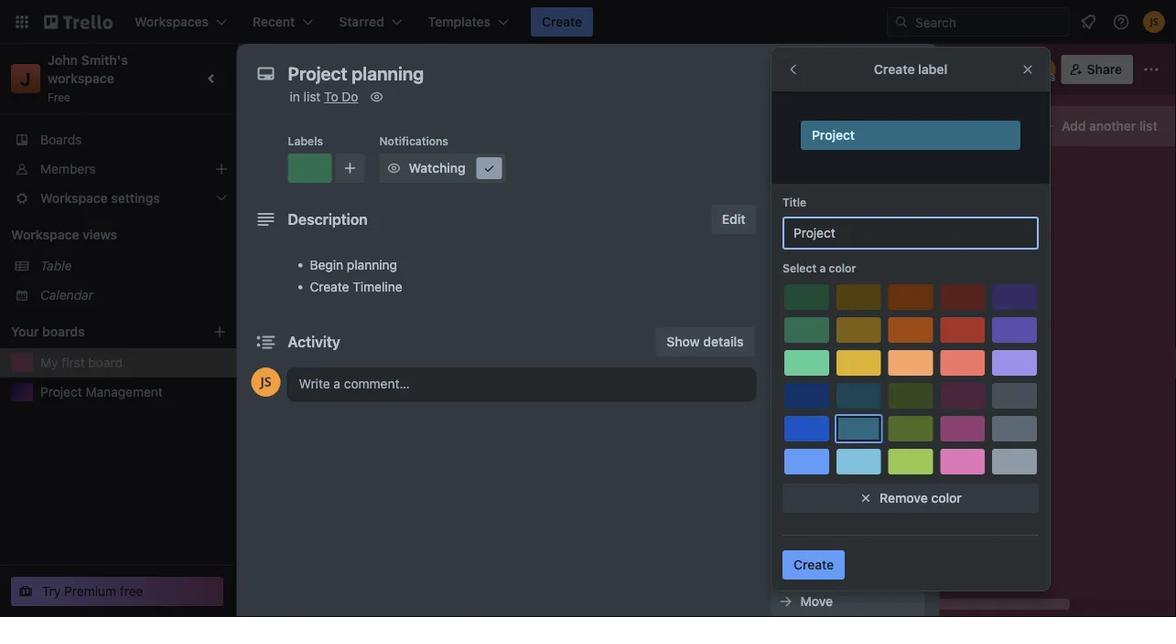 Task type: vqa. For each thing, say whether or not it's contained in the screenshot.
the top be
no



Task type: describe. For each thing, give the bounding box(es) containing it.
to
[[796, 127, 807, 140]]

edit button
[[711, 205, 757, 234]]

my inside text field
[[262, 60, 286, 79]]

create label
[[874, 62, 948, 77]]

create inside primary element
[[542, 14, 582, 29]]

show details link
[[656, 328, 755, 357]]

remove color
[[880, 491, 962, 506]]

card for add a card
[[324, 276, 351, 291]]

add button
[[801, 521, 868, 536]]

john
[[48, 53, 78, 68]]

create inside begin planning create timeline
[[310, 280, 349, 295]]

0 horizontal spatial members link
[[0, 155, 238, 184]]

add for add a card
[[286, 276, 310, 291]]

add for add power-ups
[[801, 446, 825, 461]]

share button
[[1062, 55, 1133, 84]]

1 vertical spatial john smith (johnsmith38824343) image
[[251, 368, 281, 397]]

planning for project planning
[[313, 170, 363, 185]]

try premium free button
[[11, 578, 223, 607]]

dates
[[801, 263, 836, 278]]

show details
[[667, 335, 744, 350]]

sm image for cover
[[777, 335, 795, 353]]

in
[[290, 89, 300, 104]]

project management
[[40, 385, 163, 400]]

label
[[918, 62, 948, 77]]

remove
[[880, 491, 928, 506]]

john smith's workspace free
[[48, 53, 131, 103]]

sm image right do
[[368, 88, 386, 106]]

add button button
[[771, 515, 925, 544]]

my first board inside text field
[[262, 60, 372, 79]]

0 horizontal spatial members
[[40, 162, 96, 177]]

remove color button
[[783, 484, 1039, 514]]

board inside text field
[[326, 60, 372, 79]]

table
[[40, 259, 72, 274]]

your boards
[[11, 325, 85, 340]]

0 horizontal spatial my first board
[[40, 356, 123, 371]]

0 vertical spatial power-
[[771, 420, 810, 433]]

workspace
[[48, 71, 114, 86]]

cover link
[[771, 330, 925, 359]]

add another list
[[1062, 119, 1158, 134]]

move
[[801, 595, 833, 610]]

add another list button
[[1029, 106, 1176, 146]]

fields
[[851, 373, 887, 388]]

1 horizontal spatial members link
[[771, 146, 925, 176]]

return to previous screen image
[[786, 62, 801, 77]]

j link
[[11, 64, 40, 93]]

close popover image
[[1021, 62, 1035, 77]]

0 horizontal spatial board
[[88, 356, 123, 371]]

1 horizontal spatial members
[[801, 153, 857, 168]]

attachment
[[801, 300, 871, 315]]

project for project
[[812, 128, 855, 143]]

sm image for move
[[777, 593, 795, 612]]

smith's
[[81, 53, 128, 68]]

free
[[120, 585, 143, 600]]

color: green, title: none image up 'project planning' on the left top
[[267, 157, 304, 165]]

project planning link
[[267, 168, 480, 187]]

0 horizontal spatial my
[[40, 356, 58, 371]]

list inside button
[[1140, 119, 1158, 134]]

watching button
[[379, 154, 506, 183]]

add for add to card
[[771, 127, 793, 140]]

your boards with 2 items element
[[11, 321, 185, 343]]

Write a comment text field
[[288, 368, 757, 401]]

edit
[[722, 212, 746, 227]]

0 horizontal spatial first
[[62, 356, 85, 371]]

custom fields button
[[771, 372, 925, 390]]

0 vertical spatial labels
[[288, 135, 323, 147]]

sm image inside watching button
[[480, 159, 498, 178]]

color: sky, title: "project" element
[[801, 121, 1021, 150]]

my first board link
[[40, 354, 227, 373]]

john smith's workspace link
[[48, 53, 131, 86]]

1 vertical spatial labels
[[801, 190, 840, 205]]

to
[[324, 89, 338, 104]]

1 horizontal spatial john smith (johnsmith38824343) image
[[1143, 11, 1165, 33]]

0 notifications image
[[1078, 11, 1100, 33]]

views
[[82, 227, 117, 243]]

timeline
[[353, 280, 402, 295]]

add power-ups link
[[771, 439, 925, 469]]

project for project management
[[40, 385, 82, 400]]

Board name text field
[[253, 55, 381, 84]]

power ups image
[[888, 62, 902, 77]]

boards
[[40, 132, 82, 147]]

add a card
[[286, 276, 351, 291]]

add to card
[[771, 127, 834, 140]]

checklist link
[[771, 220, 925, 249]]

begin
[[310, 258, 343, 273]]



Task type: locate. For each thing, give the bounding box(es) containing it.
0 vertical spatial create button
[[531, 7, 593, 37]]

1 horizontal spatial list
[[1140, 119, 1158, 134]]

0 vertical spatial my
[[262, 60, 286, 79]]

select a color
[[783, 262, 856, 275]]

ups inside "link"
[[871, 446, 895, 461]]

checklist
[[801, 227, 857, 242]]

card right to
[[810, 127, 834, 140]]

0 vertical spatial ups
[[810, 420, 831, 433]]

0 vertical spatial board
[[326, 60, 372, 79]]

1 horizontal spatial project
[[267, 170, 309, 185]]

project down boards
[[40, 385, 82, 400]]

add
[[1062, 119, 1086, 134], [771, 127, 793, 140], [286, 276, 310, 291], [801, 446, 825, 461], [801, 521, 825, 536]]

ups
[[810, 420, 831, 433], [871, 446, 895, 461]]

1 vertical spatial sm image
[[777, 225, 795, 244]]

to do link
[[324, 89, 358, 104]]

0 vertical spatial a
[[820, 262, 826, 275]]

power- down power-ups
[[828, 446, 871, 461]]

1 horizontal spatial board
[[326, 60, 372, 79]]

0 horizontal spatial power-
[[771, 420, 810, 433]]

0 vertical spatial card
[[810, 127, 834, 140]]

add board image
[[212, 325, 227, 340]]

0 horizontal spatial create button
[[531, 7, 593, 37]]

add a card button
[[256, 269, 461, 298]]

labels up 'project planning' on the left top
[[288, 135, 323, 147]]

automation
[[771, 493, 834, 506]]

my first board up in list to do
[[262, 60, 372, 79]]

sm image for watching
[[385, 159, 403, 178]]

details
[[703, 335, 744, 350]]

a right 'select'
[[820, 262, 826, 275]]

planning up description
[[313, 170, 363, 185]]

1 horizontal spatial my first board
[[262, 60, 372, 79]]

sm image inside checklist link
[[777, 225, 795, 244]]

1 horizontal spatial first
[[290, 60, 322, 79]]

project right to
[[812, 128, 855, 143]]

1 horizontal spatial ups
[[871, 446, 895, 461]]

members link
[[771, 146, 925, 176], [0, 155, 238, 184]]

add down power-ups
[[801, 446, 825, 461]]

boards
[[42, 325, 85, 340]]

1 horizontal spatial a
[[820, 262, 826, 275]]

color down checklist link
[[829, 262, 856, 275]]

labels up checklist
[[801, 190, 840, 205]]

0 horizontal spatial labels
[[288, 135, 323, 147]]

try
[[42, 585, 61, 600]]

0 horizontal spatial project
[[40, 385, 82, 400]]

1 horizontal spatial sm image
[[777, 225, 795, 244]]

1 vertical spatial planning
[[347, 258, 397, 273]]

0 horizontal spatial a
[[313, 276, 320, 291]]

1 horizontal spatial labels
[[801, 190, 840, 205]]

members down boards at the left top of the page
[[40, 162, 96, 177]]

project management link
[[40, 384, 227, 402]]

1 vertical spatial power-
[[828, 446, 871, 461]]

add left another
[[1062, 119, 1086, 134]]

power-ups
[[771, 420, 831, 433]]

create button inside primary element
[[531, 7, 593, 37]]

my
[[262, 60, 286, 79], [40, 356, 58, 371]]

a down begin
[[313, 276, 320, 291]]

automation image
[[913, 55, 939, 81]]

None text field
[[279, 57, 883, 90]]

board
[[326, 60, 372, 79], [88, 356, 123, 371]]

None text field
[[783, 217, 1039, 250]]

free
[[48, 91, 70, 103]]

0 horizontal spatial card
[[324, 276, 351, 291]]

begin planning create timeline
[[310, 258, 402, 295]]

open information menu image
[[1112, 13, 1131, 31]]

table link
[[40, 257, 227, 276]]

primary element
[[0, 0, 1176, 44]]

members down add to card
[[801, 153, 857, 168]]

1 horizontal spatial power-
[[828, 446, 871, 461]]

add inside add another list button
[[1062, 119, 1086, 134]]

a
[[820, 262, 826, 275], [313, 276, 320, 291]]

actions
[[771, 569, 812, 581]]

title
[[783, 196, 807, 209]]

color: green, title: none image
[[288, 154, 332, 183], [267, 157, 304, 165]]

card for add to card
[[810, 127, 834, 140]]

activity
[[288, 334, 340, 351]]

members
[[801, 153, 857, 168], [40, 162, 96, 177]]

board up do
[[326, 60, 372, 79]]

add left to
[[771, 127, 793, 140]]

attachment button
[[771, 293, 925, 322]]

a inside add a card "button"
[[313, 276, 320, 291]]

sm image
[[385, 159, 403, 178], [777, 225, 795, 244]]

0 horizontal spatial list
[[304, 89, 321, 104]]

john smith (johnsmith38824343) image
[[1143, 11, 1165, 33], [251, 368, 281, 397]]

0 horizontal spatial ups
[[810, 420, 831, 433]]

in list to do
[[290, 89, 358, 104]]

sm image inside watching button
[[385, 159, 403, 178]]

planning for begin planning create timeline
[[347, 258, 397, 273]]

ups up remove
[[871, 446, 895, 461]]

cover
[[801, 336, 836, 352]]

0 vertical spatial john smith (johnsmith38824343) image
[[1143, 11, 1165, 33]]

card inside "button"
[[324, 276, 351, 291]]

power-
[[771, 420, 810, 433], [828, 446, 871, 461]]

power- down 'custom' at the right of page
[[771, 420, 810, 433]]

workspace
[[11, 227, 79, 243]]

move link
[[771, 588, 925, 617]]

create button
[[531, 7, 593, 37], [783, 551, 845, 580]]

show
[[667, 335, 700, 350]]

0 horizontal spatial sm image
[[385, 159, 403, 178]]

sm image down actions
[[777, 593, 795, 612]]

list
[[304, 89, 321, 104], [1140, 119, 1158, 134]]

2 vertical spatial project
[[40, 385, 82, 400]]

custom fields
[[801, 373, 887, 388]]

members link up labels link
[[771, 146, 925, 176]]

sm image for checklist
[[777, 225, 795, 244]]

sm image right watching at top left
[[480, 159, 498, 178]]

0 vertical spatial color
[[829, 262, 856, 275]]

0 vertical spatial my first board
[[262, 60, 372, 79]]

1 vertical spatial first
[[62, 356, 85, 371]]

2 horizontal spatial project
[[812, 128, 855, 143]]

0 vertical spatial planning
[[313, 170, 363, 185]]

add for add button
[[801, 521, 825, 536]]

color inside button
[[931, 491, 962, 506]]

first inside text field
[[290, 60, 322, 79]]

1 vertical spatial a
[[313, 276, 320, 291]]

add power-ups
[[801, 446, 895, 461]]

card down begin
[[324, 276, 351, 291]]

sm image for labels
[[777, 189, 795, 207]]

1 horizontal spatial card
[[810, 127, 834, 140]]

button
[[828, 521, 868, 536]]

your
[[11, 325, 39, 340]]

project up description
[[267, 170, 309, 185]]

try premium free
[[42, 585, 143, 600]]

do
[[342, 89, 358, 104]]

notifications
[[379, 135, 449, 147]]

project planning
[[267, 170, 363, 185]]

my first board down your boards with 2 items element
[[40, 356, 123, 371]]

1 vertical spatial my
[[40, 356, 58, 371]]

star or unstar board image
[[392, 62, 407, 77]]

calendar
[[40, 288, 93, 303]]

1 vertical spatial list
[[1140, 119, 1158, 134]]

sm image inside labels link
[[777, 189, 795, 207]]

dates button
[[771, 256, 925, 286]]

0 horizontal spatial john smith (johnsmith38824343) image
[[251, 368, 281, 397]]

sm image left cover
[[777, 335, 795, 353]]

first
[[290, 60, 322, 79], [62, 356, 85, 371]]

watching
[[409, 161, 466, 176]]

boards link
[[0, 125, 238, 155]]

list right another
[[1140, 119, 1158, 134]]

1 vertical spatial card
[[324, 276, 351, 291]]

project
[[812, 128, 855, 143], [267, 170, 309, 185], [40, 385, 82, 400]]

planning up timeline
[[347, 258, 397, 273]]

sm image inside move link
[[777, 593, 795, 612]]

select
[[783, 262, 817, 275]]

0 vertical spatial first
[[290, 60, 322, 79]]

labels
[[288, 135, 323, 147], [801, 190, 840, 205]]

1 vertical spatial create button
[[783, 551, 845, 580]]

1 vertical spatial color
[[931, 491, 962, 506]]

1 vertical spatial board
[[88, 356, 123, 371]]

planning inside begin planning create timeline
[[347, 258, 397, 273]]

create
[[542, 14, 582, 29], [874, 62, 915, 77], [310, 280, 349, 295], [794, 558, 834, 573]]

0 vertical spatial sm image
[[385, 159, 403, 178]]

j
[[20, 68, 31, 89]]

john smith (johnsmith38824343) image
[[1031, 57, 1056, 82]]

description
[[288, 211, 368, 228]]

add left begin planning create timeline
[[286, 276, 310, 291]]

management
[[86, 385, 163, 400]]

planning
[[313, 170, 363, 185], [347, 258, 397, 273]]

1 horizontal spatial create button
[[783, 551, 845, 580]]

first down boards
[[62, 356, 85, 371]]

search image
[[894, 15, 909, 29]]

my first board
[[262, 60, 372, 79], [40, 356, 123, 371]]

premium
[[64, 585, 116, 600]]

workspace views
[[11, 227, 117, 243]]

0 vertical spatial project
[[812, 128, 855, 143]]

sm image down title
[[777, 225, 795, 244]]

1 horizontal spatial color
[[931, 491, 962, 506]]

add inside add power-ups "link"
[[801, 446, 825, 461]]

color right remove
[[931, 491, 962, 506]]

1 vertical spatial ups
[[871, 446, 895, 461]]

sm image
[[368, 88, 386, 106], [480, 159, 498, 178], [777, 189, 795, 207], [777, 335, 795, 353], [777, 593, 795, 612]]

sm image right edit button
[[777, 189, 795, 207]]

color: green, title: none image up description
[[288, 154, 332, 183]]

first up in
[[290, 60, 322, 79]]

1 horizontal spatial my
[[262, 60, 286, 79]]

another
[[1090, 119, 1136, 134]]

project for project planning
[[267, 170, 309, 185]]

1 vertical spatial project
[[267, 170, 309, 185]]

color
[[829, 262, 856, 275], [931, 491, 962, 506]]

sm image down notifications
[[385, 159, 403, 178]]

0 vertical spatial list
[[304, 89, 321, 104]]

calendar link
[[40, 287, 227, 305]]

Search field
[[909, 8, 1069, 36]]

add for add another list
[[1062, 119, 1086, 134]]

share
[[1087, 62, 1122, 77]]

labels link
[[771, 183, 925, 212]]

members link down boards at the left top of the page
[[0, 155, 238, 184]]

board up project management
[[88, 356, 123, 371]]

0 horizontal spatial color
[[829, 262, 856, 275]]

card
[[810, 127, 834, 140], [324, 276, 351, 291]]

show menu image
[[1143, 60, 1161, 79]]

power- inside "link"
[[828, 446, 871, 461]]

sm image inside cover link
[[777, 335, 795, 353]]

add down automation
[[801, 521, 825, 536]]

list right in
[[304, 89, 321, 104]]

1 vertical spatial my first board
[[40, 356, 123, 371]]

add inside add a card "button"
[[286, 276, 310, 291]]

ups up add power-ups
[[810, 420, 831, 433]]

a for select
[[820, 262, 826, 275]]

custom
[[801, 373, 848, 388]]

a for add
[[313, 276, 320, 291]]

add inside add button 'button'
[[801, 521, 825, 536]]



